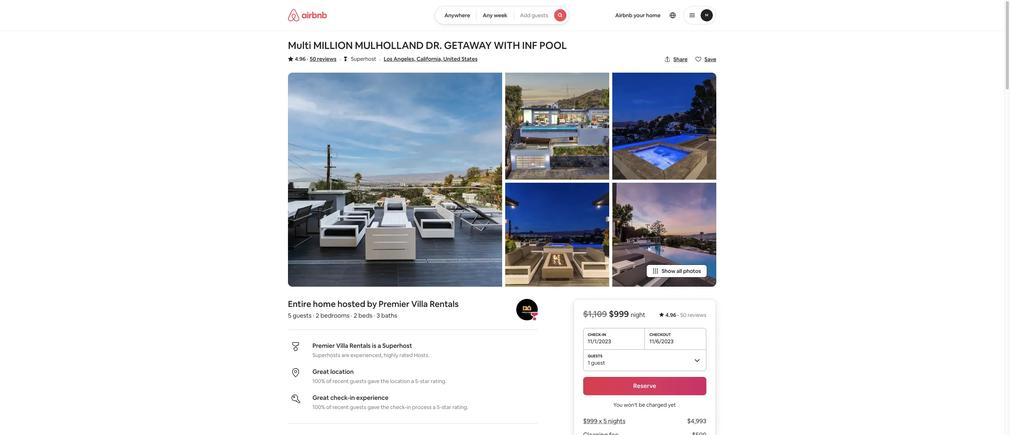 Task type: describe. For each thing, give the bounding box(es) containing it.
pool
[[540, 39, 567, 52]]

multi million mulholland dr. getaway with inf pool image 4 image
[[612, 73, 717, 180]]

star inside great check-in experience 100% of recent guests gave the check-in process a 5-star rating.
[[442, 404, 451, 411]]

5- inside great check-in experience 100% of recent guests gave the check-in process a 5-star rating.
[[437, 404, 442, 411]]

million
[[313, 39, 353, 52]]

1 horizontal spatial 4.96 · 50 reviews
[[666, 312, 707, 319]]

great location 100% of recent guests gave the location a 5-star rating.
[[313, 368, 447, 385]]

is
[[372, 342, 376, 350]]

los angeles, california, united states button
[[384, 54, 478, 64]]

angeles,
[[394, 55, 416, 62]]

$1,109 $999 night
[[583, 309, 645, 319]]

11/6/2023
[[650, 338, 674, 345]]

0 horizontal spatial reviews
[[317, 55, 337, 62]]

great check-in experience 100% of recent guests gave the check-in process a 5-star rating.
[[313, 394, 468, 411]]

superhost inside premier villa rentals is a superhost superhosts are experienced, highly rated hosts.
[[382, 342, 412, 350]]

11/1/2023
[[588, 338, 611, 345]]

x
[[599, 417, 602, 425]]

1 horizontal spatial 4.96
[[666, 312, 676, 319]]

none search field containing anywhere
[[435, 6, 570, 24]]

rentals
[[350, 342, 371, 350]]

1
[[588, 360, 590, 366]]

states
[[462, 55, 478, 62]]

1 vertical spatial reviews
[[688, 312, 707, 319]]

any
[[483, 12, 493, 19]]

recent inside great check-in experience 100% of recent guests gave the check-in process a 5-star rating.
[[333, 404, 349, 411]]

baths
[[381, 312, 397, 320]]

gave inside great check-in experience 100% of recent guests gave the check-in process a 5-star rating.
[[368, 404, 380, 411]]

0 vertical spatial in
[[350, 394, 355, 402]]

nights
[[608, 417, 626, 425]]

1 vertical spatial 5
[[604, 417, 607, 425]]

villa
[[336, 342, 348, 350]]

recent inside great location 100% of recent guests gave the location a 5-star rating.
[[333, 378, 349, 385]]

process
[[412, 404, 432, 411]]

great for great check-in experience
[[313, 394, 329, 402]]

save
[[705, 56, 717, 63]]

1 horizontal spatial location
[[390, 378, 410, 385]]

your
[[634, 12, 645, 19]]

5- inside great location 100% of recent guests gave the location a 5-star rating.
[[415, 378, 420, 385]]

airbnb your home link
[[611, 7, 665, 23]]

share
[[674, 56, 688, 63]]

entire
[[288, 299, 311, 309]]

50 reviews button
[[310, 55, 337, 63]]

premier inside premier villa rentals is a superhost superhosts are experienced, highly rated hosts.
[[313, 342, 335, 350]]

$999 x 5 nights button
[[583, 417, 626, 425]]

profile element
[[579, 0, 717, 31]]

multi million mulholland dr. getaway with inf pool
[[288, 39, 567, 52]]

night
[[631, 311, 645, 319]]

anywhere
[[444, 12, 470, 19]]

0 vertical spatial location
[[330, 368, 354, 376]]

show all photos button
[[646, 265, 707, 278]]

$4,993
[[687, 417, 707, 425]]

reserve button
[[583, 377, 707, 396]]

5 inside entire home hosted by premier villa rentals 5 guests · 2 bedrooms · 2 beds · 3 baths
[[288, 312, 291, 320]]

100% inside great check-in experience 100% of recent guests gave the check-in process a 5-star rating.
[[313, 404, 325, 411]]

multi million mulholland dr. getaway with inf pool image 5 image
[[612, 183, 717, 287]]

1 vertical spatial in
[[407, 404, 411, 411]]

week
[[494, 12, 508, 19]]

getaway
[[444, 39, 492, 52]]

a inside premier villa rentals is a superhost superhosts are experienced, highly rated hosts.
[[378, 342, 381, 350]]

home inside profile element
[[646, 12, 661, 19]]

0 horizontal spatial superhost
[[351, 55, 376, 62]]

$999 x 5 nights
[[583, 417, 626, 425]]

by
[[367, 299, 377, 309]]

$1,109
[[583, 309, 607, 319]]

100% inside great location 100% of recent guests gave the location a 5-star rating.
[[313, 378, 325, 385]]

charged
[[646, 402, 667, 409]]

guests inside great check-in experience 100% of recent guests gave the check-in process a 5-star rating.
[[350, 404, 366, 411]]

rated
[[400, 352, 413, 359]]

you
[[614, 402, 623, 409]]

1 horizontal spatial check-
[[390, 404, 407, 411]]

rating. inside great location 100% of recent guests gave the location a 5-star rating.
[[431, 378, 447, 385]]

guests inside button
[[532, 12, 548, 19]]

· los angeles, california, united states
[[379, 55, 478, 64]]

all
[[677, 268, 682, 275]]

inf
[[522, 39, 537, 52]]

won't
[[624, 402, 638, 409]]

show
[[662, 268, 676, 275]]

multi
[[288, 39, 311, 52]]

2 2 from the left
[[354, 312, 357, 320]]

star inside great location 100% of recent guests gave the location a 5-star rating.
[[420, 378, 430, 385]]

the inside great location 100% of recent guests gave the location a 5-star rating.
[[381, 378, 389, 385]]

anywhere button
[[435, 6, 477, 24]]

1 vertical spatial $999
[[583, 417, 598, 425]]

add guests button
[[514, 6, 570, 24]]

gave inside great location 100% of recent guests gave the location a 5-star rating.
[[368, 378, 380, 385]]

villa rentals
[[411, 299, 459, 309]]

dr.
[[426, 39, 442, 52]]

united
[[443, 55, 460, 62]]



Task type: locate. For each thing, give the bounding box(es) containing it.
0 horizontal spatial home
[[313, 299, 336, 309]]

1 horizontal spatial a
[[411, 378, 414, 385]]

1 vertical spatial 100%
[[313, 404, 325, 411]]

in left 'experience'
[[350, 394, 355, 402]]

0 vertical spatial 5
[[288, 312, 291, 320]]

gave up 'experience'
[[368, 378, 380, 385]]

multi million mulholland dr. getaway with inf pool image 2 image
[[505, 73, 609, 180]]

5-
[[415, 378, 420, 385], [437, 404, 442, 411]]

1 horizontal spatial star
[[442, 404, 451, 411]]

None search field
[[435, 6, 570, 24]]

2 100% from the top
[[313, 404, 325, 411]]

1 vertical spatial recent
[[333, 404, 349, 411]]

1 recent from the top
[[333, 378, 349, 385]]

2 great from the top
[[313, 394, 329, 402]]

experience
[[356, 394, 389, 402]]

airbnb your home
[[615, 12, 661, 19]]

0 vertical spatial of
[[326, 378, 331, 385]]

1 vertical spatial location
[[390, 378, 410, 385]]

·
[[307, 55, 308, 62], [340, 55, 341, 64], [379, 55, 381, 64], [313, 312, 314, 320], [351, 312, 352, 320], [374, 312, 375, 320], [678, 312, 679, 319]]

0 vertical spatial gave
[[368, 378, 380, 385]]

the
[[381, 378, 389, 385], [381, 404, 389, 411]]

0 vertical spatial $999
[[609, 309, 629, 319]]

0 horizontal spatial check-
[[330, 394, 350, 402]]

1 guest
[[588, 360, 605, 366]]

rating.
[[431, 378, 447, 385], [453, 404, 468, 411]]

are
[[342, 352, 349, 359]]

0 vertical spatial reviews
[[317, 55, 337, 62]]

photos
[[683, 268, 701, 275]]

a inside great location 100% of recent guests gave the location a 5-star rating.
[[411, 378, 414, 385]]

superhost up the highly
[[382, 342, 412, 350]]

a right is
[[378, 342, 381, 350]]

$999 left x on the right bottom
[[583, 417, 598, 425]]

show all photos
[[662, 268, 701, 275]]

1 vertical spatial gave
[[368, 404, 380, 411]]

0 horizontal spatial in
[[350, 394, 355, 402]]

premier up baths
[[379, 299, 410, 309]]

1 vertical spatial rating.
[[453, 404, 468, 411]]

check- left process
[[390, 404, 407, 411]]

0 vertical spatial home
[[646, 12, 661, 19]]

bedrooms
[[321, 312, 350, 320]]

airbnb
[[615, 12, 633, 19]]

1 horizontal spatial 5
[[604, 417, 607, 425]]

1 vertical spatial the
[[381, 404, 389, 411]]

1 great from the top
[[313, 368, 329, 376]]

4.96 · 50 reviews
[[295, 55, 337, 62], [666, 312, 707, 319]]

0 vertical spatial star
[[420, 378, 430, 385]]

guests down entire in the bottom left of the page
[[293, 312, 312, 320]]

multi million mulholland dr. getaway with inf pool image 3 image
[[505, 183, 609, 287]]

2 horizontal spatial a
[[433, 404, 436, 411]]

0 vertical spatial the
[[381, 378, 389, 385]]

0 horizontal spatial 5
[[288, 312, 291, 320]]

home right 'your'
[[646, 12, 661, 19]]

0 vertical spatial recent
[[333, 378, 349, 385]]

home up bedrooms
[[313, 299, 336, 309]]

in
[[350, 394, 355, 402], [407, 404, 411, 411]]

0 horizontal spatial location
[[330, 368, 354, 376]]

1 horizontal spatial $999
[[609, 309, 629, 319]]

2 left bedrooms
[[316, 312, 319, 320]]

home inside entire home hosted by premier villa rentals 5 guests · 2 bedrooms · 2 beds · 3 baths
[[313, 299, 336, 309]]

1 vertical spatial of
[[326, 404, 331, 411]]

4.96 · 50 reviews down multi
[[295, 55, 337, 62]]

5- down hosts.
[[415, 378, 420, 385]]

0 vertical spatial 4.96
[[295, 55, 306, 62]]

of inside great check-in experience 100% of recent guests gave the check-in process a 5-star rating.
[[326, 404, 331, 411]]

5 down entire in the bottom left of the page
[[288, 312, 291, 320]]

0 vertical spatial 100%
[[313, 378, 325, 385]]

2 of from the top
[[326, 404, 331, 411]]

0 horizontal spatial premier
[[313, 342, 335, 350]]

0 horizontal spatial star
[[420, 378, 430, 385]]

mulholland
[[355, 39, 424, 52]]

premier villa rentals is a superhost superhosts are experienced, highly rated hosts.
[[313, 342, 429, 359]]

great for great location
[[313, 368, 329, 376]]

star
[[420, 378, 430, 385], [442, 404, 451, 411]]

guests
[[532, 12, 548, 19], [293, 312, 312, 320], [350, 378, 366, 385], [350, 404, 366, 411]]

you won't be charged yet
[[614, 402, 676, 409]]

0 horizontal spatial 2
[[316, 312, 319, 320]]

0 vertical spatial a
[[378, 342, 381, 350]]

1 vertical spatial 50
[[680, 312, 687, 319]]

0 horizontal spatial a
[[378, 342, 381, 350]]

1 vertical spatial 4.96
[[666, 312, 676, 319]]

1 gave from the top
[[368, 378, 380, 385]]

location down are
[[330, 368, 354, 376]]

1 horizontal spatial home
[[646, 12, 661, 19]]

a right process
[[433, 404, 436, 411]]

star right process
[[442, 404, 451, 411]]

1 vertical spatial check-
[[390, 404, 407, 411]]

guests right add
[[532, 12, 548, 19]]

0 horizontal spatial 4.96 · 50 reviews
[[295, 55, 337, 62]]

1 horizontal spatial premier
[[379, 299, 410, 309]]

check-
[[330, 394, 350, 402], [390, 404, 407, 411]]

$999 left the night
[[609, 309, 629, 319]]

1 vertical spatial 5-
[[437, 404, 442, 411]]

0 vertical spatial 5-
[[415, 378, 420, 385]]

location up great check-in experience 100% of recent guests gave the check-in process a 5-star rating.
[[390, 378, 410, 385]]

2 gave from the top
[[368, 404, 380, 411]]

reviews
[[317, 55, 337, 62], [688, 312, 707, 319]]

2 vertical spatial a
[[433, 404, 436, 411]]

great
[[313, 368, 329, 376], [313, 394, 329, 402]]

4.96
[[295, 55, 306, 62], [666, 312, 676, 319]]

share button
[[661, 53, 691, 66]]

0 vertical spatial great
[[313, 368, 329, 376]]

1 horizontal spatial rating.
[[453, 404, 468, 411]]

guests inside great location 100% of recent guests gave the location a 5-star rating.
[[350, 378, 366, 385]]

guests inside entire home hosted by premier villa rentals 5 guests · 2 bedrooms · 2 beds · 3 baths
[[293, 312, 312, 320]]

gave
[[368, 378, 380, 385], [368, 404, 380, 411]]

multi million mulholland dr. getaway with inf pool image 1 image
[[288, 73, 502, 287]]

gave down 'experience'
[[368, 404, 380, 411]]

0 vertical spatial 50
[[310, 55, 316, 62]]

the down 'experience'
[[381, 404, 389, 411]]

check- left 'experience'
[[330, 394, 350, 402]]

1 vertical spatial home
[[313, 299, 336, 309]]

4.96 down multi
[[295, 55, 306, 62]]

of
[[326, 378, 331, 385], [326, 404, 331, 411]]

with
[[494, 39, 520, 52]]

superhost
[[351, 55, 376, 62], [382, 342, 412, 350]]

los
[[384, 55, 392, 62]]

experienced,
[[351, 352, 383, 359]]

1 horizontal spatial superhost
[[382, 342, 412, 350]]

2
[[316, 312, 319, 320], [354, 312, 357, 320]]

4.96 up the 11/6/2023
[[666, 312, 676, 319]]

1 the from the top
[[381, 378, 389, 385]]

premier villa rentals is a superhost. learn more about premier villa rentals. image
[[517, 299, 538, 321], [517, 299, 538, 321]]

1 2 from the left
[[316, 312, 319, 320]]

0 horizontal spatial 50
[[310, 55, 316, 62]]

guests down 'experience'
[[350, 404, 366, 411]]

location
[[330, 368, 354, 376], [390, 378, 410, 385]]

a
[[378, 342, 381, 350], [411, 378, 414, 385], [433, 404, 436, 411]]

great inside great check-in experience 100% of recent guests gave the check-in process a 5-star rating.
[[313, 394, 329, 402]]

$999
[[609, 309, 629, 319], [583, 417, 598, 425]]

1 vertical spatial great
[[313, 394, 329, 402]]

superhosts
[[313, 352, 340, 359]]

guests up 'experience'
[[350, 378, 366, 385]]

1 horizontal spatial 5-
[[437, 404, 442, 411]]

5 right x on the right bottom
[[604, 417, 607, 425]]

5
[[288, 312, 291, 320], [604, 417, 607, 425]]

0 vertical spatial superhost
[[351, 55, 376, 62]]

the inside great check-in experience 100% of recent guests gave the check-in process a 5-star rating.
[[381, 404, 389, 411]]

be
[[639, 402, 645, 409]]

the up 'experience'
[[381, 378, 389, 385]]

superhost right the 󰀃
[[351, 55, 376, 62]]

hosted
[[338, 299, 365, 309]]

1 horizontal spatial in
[[407, 404, 411, 411]]

add
[[520, 12, 531, 19]]

reserve
[[633, 382, 656, 390]]

0 horizontal spatial rating.
[[431, 378, 447, 385]]

1 vertical spatial superhost
[[382, 342, 412, 350]]

0 horizontal spatial $999
[[583, 417, 598, 425]]

1 vertical spatial premier
[[313, 342, 335, 350]]

1 100% from the top
[[313, 378, 325, 385]]

1 vertical spatial a
[[411, 378, 414, 385]]

1 vertical spatial star
[[442, 404, 451, 411]]

star up process
[[420, 378, 430, 385]]

0 vertical spatial premier
[[379, 299, 410, 309]]

california,
[[417, 55, 442, 62]]

0 vertical spatial check-
[[330, 394, 350, 402]]

0 horizontal spatial 5-
[[415, 378, 420, 385]]

beds
[[359, 312, 373, 320]]

premier inside entire home hosted by premier villa rentals 5 guests · 2 bedrooms · 2 beds · 3 baths
[[379, 299, 410, 309]]

add guests
[[520, 12, 548, 19]]

1 of from the top
[[326, 378, 331, 385]]

entire home hosted by premier villa rentals 5 guests · 2 bedrooms · 2 beds · 3 baths
[[288, 299, 459, 320]]

0 horizontal spatial 4.96
[[295, 55, 306, 62]]

1 horizontal spatial reviews
[[688, 312, 707, 319]]

highly
[[384, 352, 398, 359]]

50
[[310, 55, 316, 62], [680, 312, 687, 319]]

any week button
[[476, 6, 514, 24]]

0 vertical spatial rating.
[[431, 378, 447, 385]]

premier
[[379, 299, 410, 309], [313, 342, 335, 350]]

a down rated
[[411, 378, 414, 385]]

100%
[[313, 378, 325, 385], [313, 404, 325, 411]]

󰀃
[[344, 55, 347, 62]]

hosts.
[[414, 352, 429, 359]]

guest
[[591, 360, 605, 366]]

2 the from the top
[[381, 404, 389, 411]]

save button
[[692, 53, 720, 66]]

1 vertical spatial 4.96 · 50 reviews
[[666, 312, 707, 319]]

2 left beds on the bottom of page
[[354, 312, 357, 320]]

in left process
[[407, 404, 411, 411]]

of inside great location 100% of recent guests gave the location a 5-star rating.
[[326, 378, 331, 385]]

a inside great check-in experience 100% of recent guests gave the check-in process a 5-star rating.
[[433, 404, 436, 411]]

2 recent from the top
[[333, 404, 349, 411]]

3
[[377, 312, 380, 320]]

5- right process
[[437, 404, 442, 411]]

4.96 · 50 reviews up the 11/6/2023
[[666, 312, 707, 319]]

1 horizontal spatial 2
[[354, 312, 357, 320]]

1 horizontal spatial 50
[[680, 312, 687, 319]]

0 vertical spatial 4.96 · 50 reviews
[[295, 55, 337, 62]]

any week
[[483, 12, 508, 19]]

great inside great location 100% of recent guests gave the location a 5-star rating.
[[313, 368, 329, 376]]

rating. inside great check-in experience 100% of recent guests gave the check-in process a 5-star rating.
[[453, 404, 468, 411]]

yet
[[668, 402, 676, 409]]

1 guest button
[[583, 350, 707, 371]]

premier up superhosts
[[313, 342, 335, 350]]



Task type: vqa. For each thing, say whether or not it's contained in the screenshot.
$1,231.30
no



